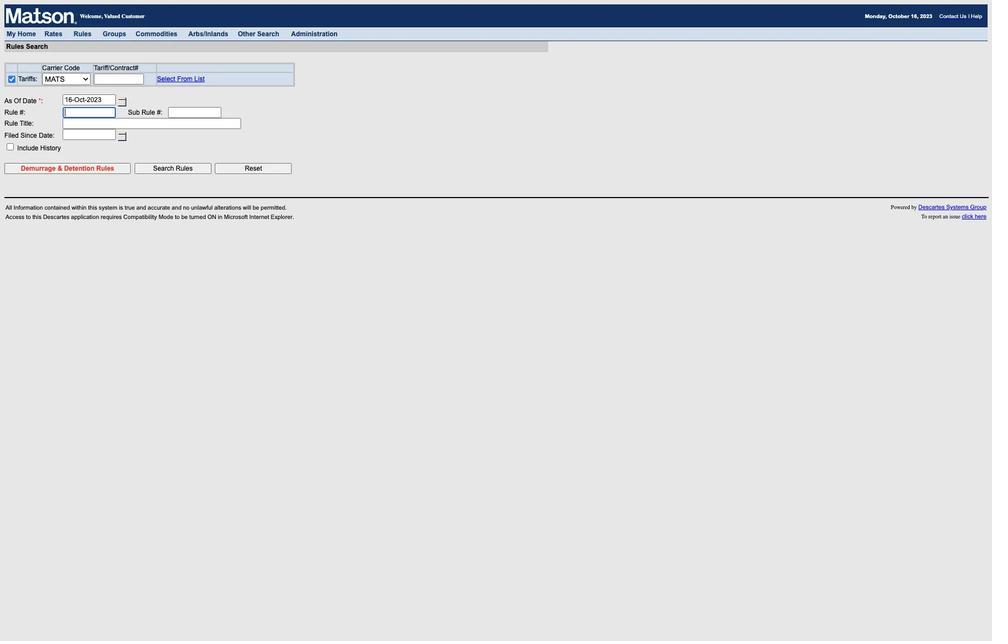 Task type: vqa. For each thing, say whether or not it's contained in the screenshot.
Thursday,
no



Task type: locate. For each thing, give the bounding box(es) containing it.
#: up rule title:
[[20, 109, 25, 116]]

and
[[136, 204, 146, 211], [172, 204, 182, 211]]

1 horizontal spatial to
[[175, 213, 180, 220]]

access to this descartes application requires compatibility mode to be turned on in microsoft internet explorer.
[[5, 213, 294, 220]]

0 horizontal spatial to
[[26, 213, 31, 220]]

None checkbox
[[8, 76, 15, 83]]

0 horizontal spatial #:
[[20, 109, 25, 116]]

rates
[[45, 30, 62, 38]]

this down the information at the left top of page
[[32, 213, 42, 220]]

contact us | help
[[940, 13, 982, 20]]

1 vertical spatial descartes
[[43, 213, 69, 220]]

filed since date:
[[4, 132, 55, 139]]

1 vertical spatial be
[[181, 213, 188, 220]]

0 vertical spatial search
[[257, 30, 279, 38]]

my home
[[7, 30, 36, 38]]

sub rule #:
[[128, 109, 162, 116]]

true
[[125, 204, 135, 211]]

no
[[183, 204, 190, 211]]

search tariff and contract rate data image
[[42, 28, 71, 39]]

sub
[[128, 109, 140, 116]]

None button
[[215, 163, 292, 174]]

review definition of location groups image
[[101, 28, 134, 39]]

be down no
[[181, 213, 188, 220]]

None text field
[[94, 74, 144, 85]]

:
[[41, 97, 43, 105]]

rule down rule #:
[[4, 120, 18, 127]]

report
[[929, 213, 942, 220]]

of
[[14, 97, 21, 105]]

here
[[975, 213, 987, 220]]

home
[[18, 30, 36, 38]]

search right other
[[257, 30, 279, 38]]

help link
[[971, 12, 982, 20]]

#:
[[20, 109, 25, 116], [157, 109, 162, 116]]

0 vertical spatial rules
[[74, 30, 92, 38]]

1 vertical spatial rules
[[6, 43, 24, 51]]

by
[[912, 204, 917, 211]]

rule #:
[[4, 109, 25, 116]]

|
[[969, 13, 970, 20]]

be
[[253, 204, 259, 211], [181, 213, 188, 220]]

descartes up report
[[919, 204, 945, 210]]

contained
[[45, 204, 70, 211]]

None submit
[[4, 163, 131, 174], [134, 163, 211, 174], [4, 163, 131, 174], [134, 163, 211, 174]]

to
[[922, 213, 927, 220]]

1 horizontal spatial and
[[172, 204, 182, 211]]

access
[[5, 213, 24, 220]]

requires
[[101, 213, 122, 220]]

application
[[71, 213, 99, 220]]

None checkbox
[[7, 143, 14, 151]]

review terms and conditions affecting bottom line rates image
[[71, 28, 101, 39]]

rule for rule #:
[[4, 109, 18, 116]]

#: right sub
[[157, 109, 162, 116]]

is
[[119, 204, 123, 211]]

turned
[[189, 213, 206, 220]]

list
[[194, 75, 205, 83]]

title:
[[20, 120, 34, 127]]

2 and from the left
[[172, 204, 182, 211]]

this
[[88, 204, 97, 211], [32, 213, 42, 220]]

and up 'compatibility'
[[136, 204, 146, 211]]

other
[[238, 30, 256, 38]]

an
[[943, 213, 948, 220]]

rule down 'as'
[[4, 109, 18, 116]]

2 to from the left
[[175, 213, 180, 220]]

to down the information at the left top of page
[[26, 213, 31, 220]]

1 horizontal spatial rules
[[74, 30, 92, 38]]

0 horizontal spatial rules
[[6, 43, 24, 51]]

0 horizontal spatial descartes
[[43, 213, 69, 220]]

descartes down contained
[[43, 213, 69, 220]]

1 and from the left
[[136, 204, 146, 211]]

to report an issue click here
[[922, 213, 987, 220]]

click here link
[[962, 213, 987, 220]]

and left no
[[172, 204, 182, 211]]

search
[[257, 30, 279, 38], [26, 43, 48, 51]]

group
[[971, 204, 987, 210]]

0 horizontal spatial and
[[136, 204, 146, 211]]

rules search
[[4, 43, 52, 51]]

1 horizontal spatial search
[[257, 30, 279, 38]]

be right will
[[253, 204, 259, 211]]

1 horizontal spatial #:
[[157, 109, 162, 116]]

1 vertical spatial search
[[26, 43, 48, 51]]

all information contained within this system is true and accurate and no unlawful alterations will be permitted.
[[5, 204, 287, 211]]

search down the home
[[26, 43, 48, 51]]

None field
[[63, 95, 116, 105], [63, 107, 116, 118], [168, 107, 221, 118], [63, 118, 241, 129], [63, 129, 116, 140], [63, 95, 116, 105], [63, 107, 116, 118], [168, 107, 221, 118], [63, 118, 241, 129], [63, 129, 116, 140]]

descartes
[[919, 204, 945, 210], [43, 213, 69, 220]]

system
[[99, 204, 117, 211]]

0 vertical spatial descartes
[[919, 204, 945, 210]]

1 vertical spatial this
[[32, 213, 42, 220]]

include                 history
[[15, 145, 61, 152]]

this up 'application'
[[88, 204, 97, 211]]

all
[[5, 204, 12, 211]]

1 horizontal spatial be
[[253, 204, 259, 211]]

rules down my
[[6, 43, 24, 51]]

in
[[218, 213, 222, 220]]

1 horizontal spatial descartes
[[919, 204, 945, 210]]

1 horizontal spatial this
[[88, 204, 97, 211]]

mode
[[159, 213, 173, 220]]

rule
[[4, 109, 18, 116], [142, 109, 155, 116], [4, 120, 18, 127]]

2 #: from the left
[[157, 109, 162, 116]]

internet
[[249, 213, 269, 220]]

other search
[[238, 30, 279, 38]]

0 horizontal spatial search
[[26, 43, 48, 51]]

rules
[[74, 30, 92, 38], [6, 43, 24, 51]]

rules down welcome,
[[74, 30, 92, 38]]

contact us link
[[940, 12, 967, 20]]

commodities
[[136, 30, 177, 38]]

to right mode
[[175, 213, 180, 220]]



Task type: describe. For each thing, give the bounding box(es) containing it.
microsoft
[[224, 213, 248, 220]]

us
[[960, 13, 967, 19]]

arbs/inlands
[[188, 30, 228, 38]]

descartes inside powered by descartes systems group
[[919, 204, 945, 210]]

search inland/arbitrary tables image
[[186, 28, 236, 39]]

date:
[[39, 132, 55, 139]]

my
[[7, 30, 16, 38]]

select from list
[[157, 75, 205, 83]]

since
[[21, 132, 37, 139]]

date
[[23, 97, 37, 105]]

will
[[243, 204, 251, 211]]

welcome,
[[80, 12, 103, 20]]

16,
[[911, 13, 919, 19]]

issue
[[950, 213, 961, 220]]

click
[[962, 213, 974, 220]]

include
[[17, 145, 38, 152]]

search for rules
[[26, 43, 48, 51]]

manage saved queries, quotes and personal settings image
[[4, 28, 42, 39]]

code
[[64, 64, 80, 72]]

october
[[889, 13, 910, 19]]

on
[[208, 213, 216, 220]]

carrier code
[[42, 64, 80, 72]]

0 vertical spatial be
[[253, 204, 259, 211]]

alterations
[[214, 204, 241, 211]]

from
[[177, 75, 193, 83]]

0 vertical spatial this
[[88, 204, 97, 211]]

carrier
[[42, 64, 62, 72]]

monday, october 16, 2023
[[865, 13, 934, 19]]

history
[[40, 145, 61, 152]]

powered by descartes systems group
[[891, 204, 987, 211]]

select
[[157, 75, 175, 83]]

permitted.
[[261, 204, 287, 211]]

2023
[[920, 13, 933, 19]]

tariffs:
[[18, 75, 41, 83]]

accurate
[[148, 204, 170, 211]]

1 to from the left
[[26, 213, 31, 220]]

0 horizontal spatial be
[[181, 213, 188, 220]]

0 horizontal spatial this
[[32, 213, 42, 220]]

compatibility
[[123, 213, 157, 220]]

unlawful
[[191, 204, 213, 211]]

rules for rules search
[[6, 43, 24, 51]]

information
[[14, 204, 43, 211]]

rule title:
[[4, 120, 34, 127]]

descartes systems group link
[[919, 204, 987, 210]]

explorer.
[[271, 213, 294, 220]]

as of date * :
[[4, 97, 43, 105]]

contact
[[940, 13, 959, 19]]

search for other
[[257, 30, 279, 38]]

rule right sub
[[142, 109, 155, 116]]

1 #: from the left
[[20, 109, 25, 116]]

filed
[[4, 132, 19, 139]]

help
[[971, 13, 982, 19]]

*
[[38, 97, 41, 105]]

monday,
[[865, 13, 887, 19]]

welcome, valued customer
[[79, 12, 145, 20]]

customer
[[122, 12, 145, 20]]

rules for rules
[[74, 30, 92, 38]]

as
[[4, 97, 12, 105]]

rule for rule title:
[[4, 120, 18, 127]]

select from list link
[[157, 75, 205, 83]]

powered
[[891, 204, 910, 211]]

tariff/contract#
[[94, 64, 138, 72]]

administration
[[291, 30, 338, 38]]

groups
[[103, 30, 126, 38]]

within
[[72, 204, 87, 211]]

drill down by commodity description image
[[134, 28, 186, 39]]

systems
[[947, 204, 969, 210]]

valued
[[104, 12, 120, 20]]



